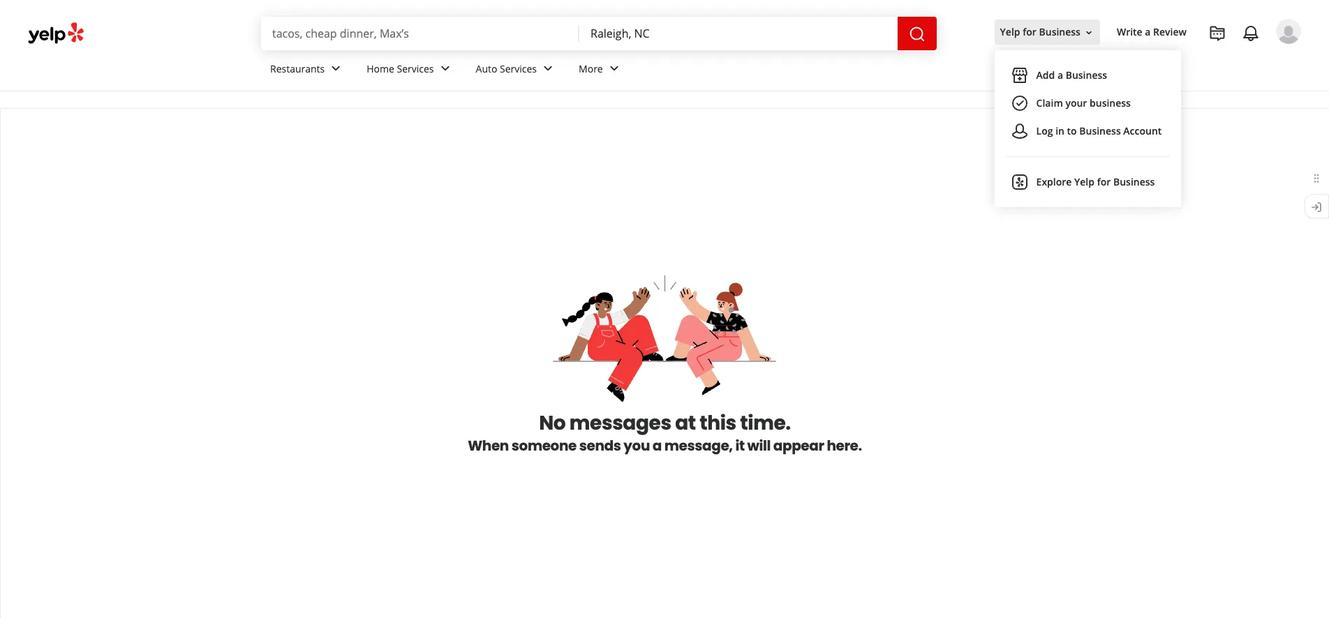 Task type: describe. For each thing, give the bounding box(es) containing it.
for inside 'button'
[[1097, 176, 1111, 189]]

at
[[675, 410, 696, 437]]

yelp inside button
[[1000, 25, 1020, 39]]

Near text field
[[591, 26, 886, 41]]

business
[[1090, 97, 1131, 110]]

no
[[539, 410, 566, 437]]

explore
[[1036, 176, 1072, 189]]

16 chevron down v2 image
[[1083, 27, 1094, 38]]

you
[[624, 436, 650, 456]]

time.
[[740, 410, 791, 437]]

more link
[[568, 50, 634, 91]]

home services link
[[355, 50, 465, 91]]

auto
[[476, 62, 497, 75]]

none field near
[[591, 26, 886, 41]]

when
[[468, 436, 509, 456]]

business right to
[[1079, 125, 1121, 138]]

no messages at this time. when someone sends you a message, it will appear here.
[[468, 410, 862, 456]]

write a review
[[1117, 25, 1187, 39]]

restaurants
[[270, 62, 325, 75]]

appear
[[773, 436, 824, 456]]

thank you image image
[[551, 272, 779, 411]]

log
[[1036, 125, 1053, 138]]

24 chevron down v2 image for home services
[[437, 60, 453, 77]]

for inside button
[[1023, 25, 1036, 39]]

a for add
[[1057, 69, 1063, 82]]

24 claim v2 image
[[1011, 95, 1028, 112]]

24 chevron down v2 image for restaurants
[[328, 60, 344, 77]]

24 yelp for biz v2 image
[[1011, 174, 1028, 191]]

more
[[579, 62, 603, 75]]

log in to business account
[[1036, 125, 1162, 138]]

claim your business
[[1036, 97, 1131, 110]]

yelp for business
[[1000, 25, 1080, 39]]

message,
[[664, 436, 733, 456]]

account
[[1123, 125, 1162, 138]]

services for home services
[[397, 62, 434, 75]]

messages
[[569, 410, 671, 437]]

log in to business account button
[[1006, 118, 1170, 146]]

business up claim your business on the right top of the page
[[1066, 69, 1107, 82]]

here.
[[827, 436, 862, 456]]

review
[[1153, 25, 1187, 39]]

business inside 'button'
[[1113, 176, 1155, 189]]

your
[[1065, 97, 1087, 110]]



Task type: locate. For each thing, give the bounding box(es) containing it.
1 horizontal spatial a
[[1057, 69, 1063, 82]]

cj b. image
[[1276, 19, 1301, 44]]

2 vertical spatial a
[[653, 436, 662, 456]]

for
[[1023, 25, 1036, 39], [1097, 176, 1111, 189]]

2 services from the left
[[500, 62, 537, 75]]

services
[[397, 62, 434, 75], [500, 62, 537, 75]]

24 chevron down v2 image right auto services
[[540, 60, 556, 77]]

1 horizontal spatial none field
[[591, 26, 886, 41]]

a right add at the right of the page
[[1057, 69, 1063, 82]]

restaurants link
[[259, 50, 355, 91]]

a inside no messages at this time. when someone sends you a message, it will appear here.
[[653, 436, 662, 456]]

1 horizontal spatial for
[[1097, 176, 1111, 189]]

1 vertical spatial a
[[1057, 69, 1063, 82]]

it
[[735, 436, 745, 456]]

2 horizontal spatial 24 chevron down v2 image
[[540, 60, 556, 77]]

yelp up 24 add biz v2 image
[[1000, 25, 1020, 39]]

write a review link
[[1111, 20, 1192, 45]]

search image
[[909, 26, 926, 42]]

24 chevron down v2 image left auto
[[437, 60, 453, 77]]

1 24 chevron down v2 image from the left
[[328, 60, 344, 77]]

1 horizontal spatial 24 chevron down v2 image
[[437, 60, 453, 77]]

0 vertical spatial for
[[1023, 25, 1036, 39]]

0 horizontal spatial none field
[[272, 26, 568, 41]]

user actions element
[[989, 17, 1321, 208]]

none field up business categories element
[[591, 26, 886, 41]]

a right you at the left of the page
[[653, 436, 662, 456]]

0 vertical spatial yelp
[[1000, 25, 1020, 39]]

24 chevron down v2 image right restaurants
[[328, 60, 344, 77]]

24 add biz v2 image
[[1011, 67, 1028, 84]]

business categories element
[[259, 50, 1301, 91]]

for right explore
[[1097, 176, 1111, 189]]

claim
[[1036, 97, 1063, 110]]

home
[[367, 62, 394, 75]]

24 chevron down v2 image inside auto services link
[[540, 60, 556, 77]]

0 horizontal spatial for
[[1023, 25, 1036, 39]]

24 chevron down v2 image inside home services link
[[437, 60, 453, 77]]

24 chevron down v2 image inside restaurants link
[[328, 60, 344, 77]]

1 horizontal spatial services
[[500, 62, 537, 75]]

explore yelp for business
[[1036, 176, 1155, 189]]

2 24 chevron down v2 image from the left
[[437, 60, 453, 77]]

auto services
[[476, 62, 537, 75]]

this
[[700, 410, 736, 437]]

0 horizontal spatial a
[[653, 436, 662, 456]]

1 horizontal spatial yelp
[[1074, 176, 1095, 189]]

home services
[[367, 62, 434, 75]]

3 24 chevron down v2 image from the left
[[540, 60, 556, 77]]

24 chevron down v2 image for auto services
[[540, 60, 556, 77]]

1 vertical spatial yelp
[[1074, 176, 1095, 189]]

for up 24 add biz v2 image
[[1023, 25, 1036, 39]]

explore yelp for business button
[[1006, 169, 1170, 196]]

services for auto services
[[500, 62, 537, 75]]

0 vertical spatial a
[[1145, 25, 1151, 39]]

yelp
[[1000, 25, 1020, 39], [1074, 176, 1095, 189]]

0 horizontal spatial yelp
[[1000, 25, 1020, 39]]

write
[[1117, 25, 1142, 39]]

claim your business button
[[1006, 90, 1170, 118]]

a right write
[[1145, 25, 1151, 39]]

will
[[747, 436, 771, 456]]

services right auto
[[500, 62, 537, 75]]

a for write
[[1145, 25, 1151, 39]]

projects image
[[1209, 25, 1226, 42]]

someone
[[511, 436, 577, 456]]

business
[[1039, 25, 1080, 39], [1066, 69, 1107, 82], [1079, 125, 1121, 138], [1113, 176, 1155, 189]]

24 chevron down v2 image
[[328, 60, 344, 77], [437, 60, 453, 77], [540, 60, 556, 77]]

sends
[[579, 436, 621, 456]]

24 chevron down v2 image
[[606, 60, 622, 77]]

none field up home services link
[[272, 26, 568, 41]]

Find text field
[[272, 26, 568, 41]]

1 vertical spatial for
[[1097, 176, 1111, 189]]

in
[[1056, 125, 1064, 138]]

add a business button
[[1006, 62, 1170, 90]]

a inside button
[[1057, 69, 1063, 82]]

none field the find
[[272, 26, 568, 41]]

24 friends v2 image
[[1011, 123, 1028, 140]]

2 horizontal spatial a
[[1145, 25, 1151, 39]]

business left 16 chevron down v2 icon
[[1039, 25, 1080, 39]]

business down account
[[1113, 176, 1155, 189]]

yelp for business button
[[994, 20, 1100, 45]]

0 horizontal spatial 24 chevron down v2 image
[[328, 60, 344, 77]]

a
[[1145, 25, 1151, 39], [1057, 69, 1063, 82], [653, 436, 662, 456]]

0 horizontal spatial services
[[397, 62, 434, 75]]

None field
[[272, 26, 568, 41], [591, 26, 886, 41]]

2 none field from the left
[[591, 26, 886, 41]]

add a business
[[1036, 69, 1107, 82]]

yelp inside 'button'
[[1074, 176, 1095, 189]]

notifications image
[[1242, 25, 1259, 42]]

add
[[1036, 69, 1055, 82]]

None search field
[[261, 17, 940, 50]]

yelp right explore
[[1074, 176, 1095, 189]]

services right home
[[397, 62, 434, 75]]

1 none field from the left
[[272, 26, 568, 41]]

auto services link
[[465, 50, 568, 91]]

to
[[1067, 125, 1077, 138]]

1 services from the left
[[397, 62, 434, 75]]



Task type: vqa. For each thing, say whether or not it's contained in the screenshot.
at
yes



